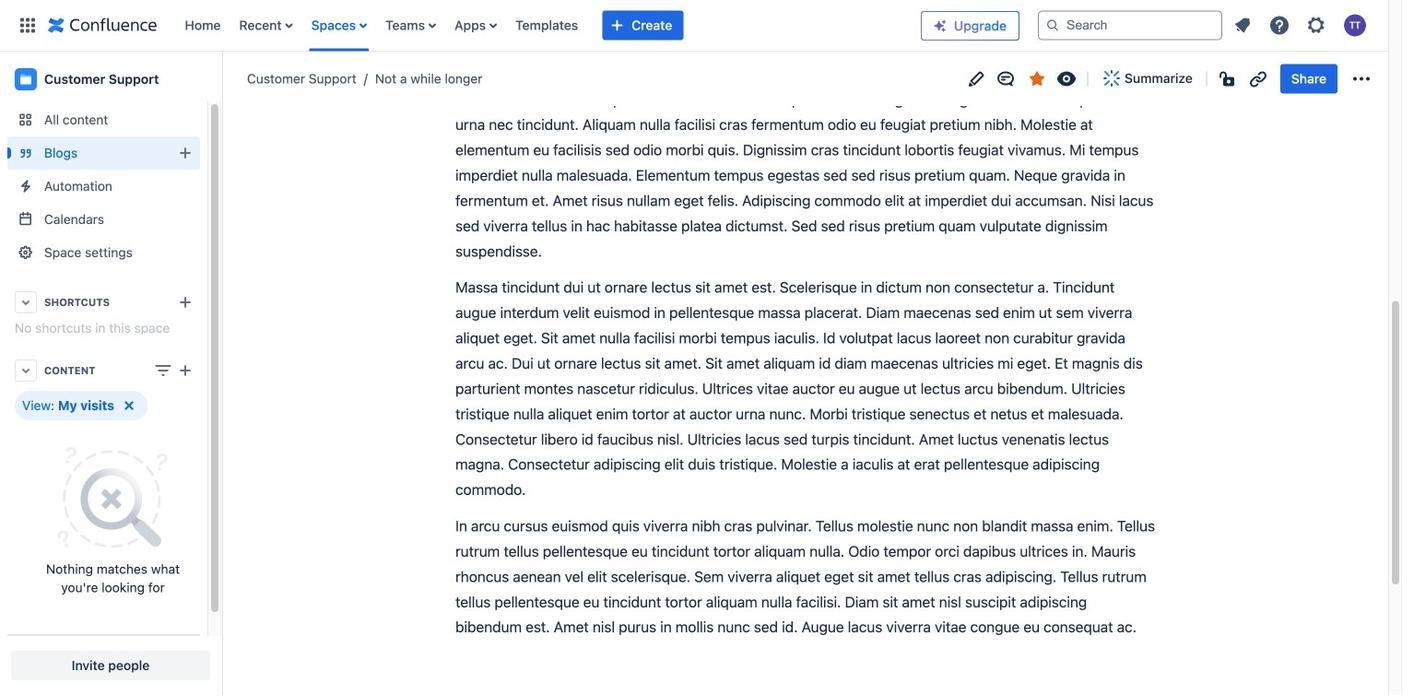 Task type: describe. For each thing, give the bounding box(es) containing it.
no restrictions image
[[1218, 68, 1240, 90]]

global element
[[11, 0, 907, 51]]

help icon image
[[1269, 14, 1291, 36]]

your profile and preferences image
[[1345, 14, 1367, 36]]

create a blog image
[[174, 142, 196, 164]]

list for the 'appswitcher icon' at the left
[[176, 0, 907, 51]]

space element
[[0, 52, 221, 695]]

add shortcut image
[[174, 291, 196, 314]]

notification icon image
[[1232, 14, 1254, 36]]

show inline comments image
[[995, 68, 1017, 90]]

change view image
[[152, 360, 174, 382]]

settings icon image
[[1306, 14, 1328, 36]]

search image
[[1046, 18, 1061, 33]]

clear view image
[[118, 395, 140, 417]]

region inside space element
[[7, 391, 200, 616]]



Task type: locate. For each thing, give the bounding box(es) containing it.
Search field
[[1039, 11, 1223, 40]]

unstar image
[[1026, 68, 1049, 90]]

copy link image
[[1248, 68, 1270, 90]]

stop watching image
[[1056, 68, 1078, 90]]

list
[[176, 0, 907, 51], [1227, 9, 1378, 42]]

None search field
[[1039, 11, 1223, 40]]

confluence image
[[48, 14, 157, 36], [48, 14, 157, 36]]

appswitcher icon image
[[17, 14, 39, 36]]

0 horizontal spatial list
[[176, 0, 907, 51]]

more actions image
[[1351, 68, 1373, 90]]

collapse sidebar image
[[201, 61, 242, 98]]

region
[[7, 391, 200, 616]]

list for premium image
[[1227, 9, 1378, 42]]

edit this page image
[[966, 68, 988, 90]]

premium image
[[933, 18, 948, 33]]

banner
[[0, 0, 1389, 55]]

1 horizontal spatial list
[[1227, 9, 1378, 42]]

create image
[[174, 360, 196, 382]]



Task type: vqa. For each thing, say whether or not it's contained in the screenshot.
Collapse sidebar icon
yes



